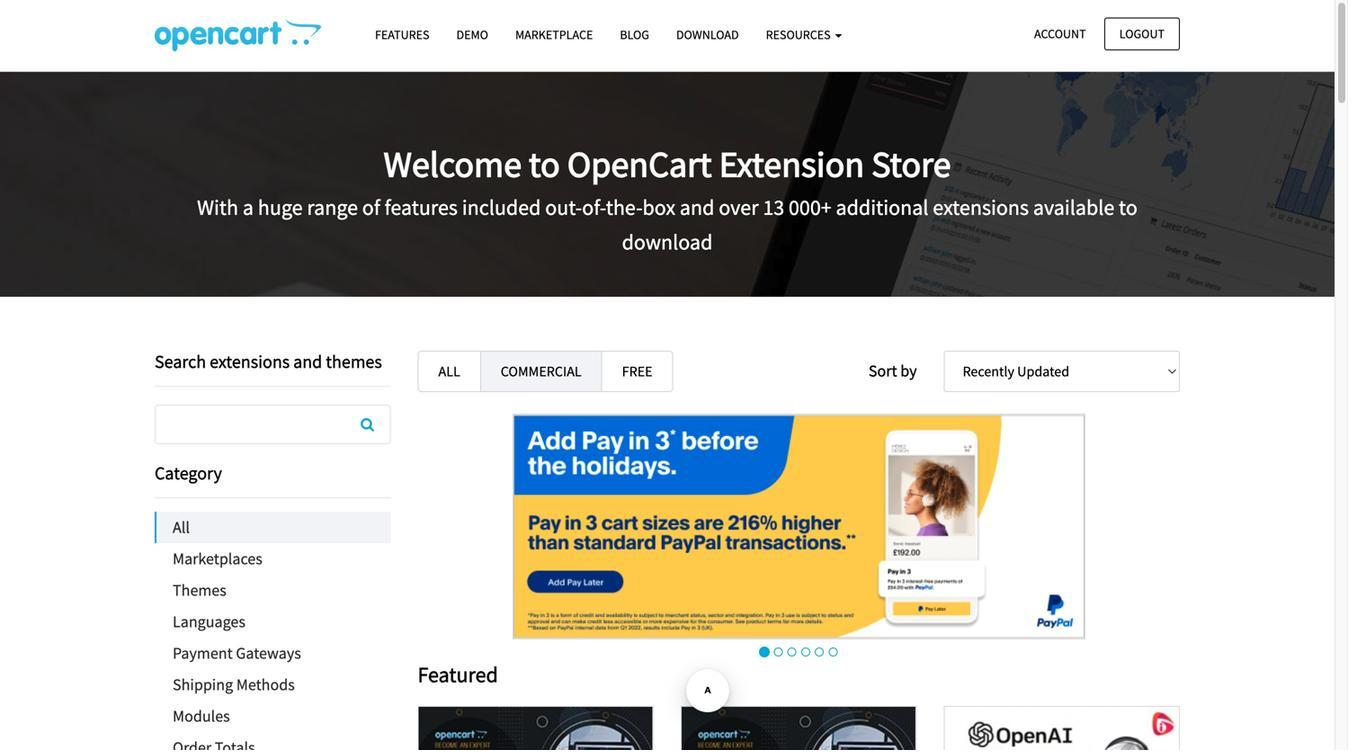 Task type: locate. For each thing, give the bounding box(es) containing it.
000+
[[789, 194, 832, 221]]

shipping methods
[[173, 675, 295, 695]]

1 horizontal spatial all
[[439, 363, 460, 381]]

marketplaces
[[173, 549, 262, 569]]

of-
[[582, 194, 606, 221]]

extensions down store
[[933, 194, 1029, 221]]

welcome
[[384, 141, 522, 187]]

0 vertical spatial and
[[680, 194, 715, 221]]

category
[[155, 462, 222, 484]]

download link
[[663, 19, 753, 50]]

None text field
[[156, 406, 390, 444]]

1 horizontal spatial extensions
[[933, 194, 1029, 221]]

1 vertical spatial and
[[293, 350, 322, 373]]

download
[[622, 229, 713, 256]]

extensions
[[933, 194, 1029, 221], [210, 350, 290, 373]]

1 vertical spatial extensions
[[210, 350, 290, 373]]

0 horizontal spatial to
[[529, 141, 560, 187]]

commercial
[[501, 363, 582, 381]]

payment
[[173, 643, 233, 663]]

over
[[719, 194, 759, 221]]

methods
[[236, 675, 295, 695]]

0 horizontal spatial all
[[173, 517, 190, 538]]

extension
[[719, 141, 865, 187]]

search image
[[361, 417, 374, 432]]

paypal payment gateway image
[[513, 414, 1086, 640]]

0 vertical spatial all link
[[418, 351, 481, 392]]

demo
[[457, 27, 488, 43]]

logout
[[1120, 26, 1165, 42]]

and right box
[[680, 194, 715, 221]]

0 horizontal spatial extensions
[[210, 350, 290, 373]]

and left themes
[[293, 350, 322, 373]]

all link
[[418, 351, 481, 392], [157, 512, 391, 543]]

opencart extensions image
[[155, 19, 321, 51]]

welcome to opencart extension store with a huge range of features included out-of-the-box and over 13 000+ additional extensions available to download
[[197, 141, 1138, 256]]

with
[[197, 194, 238, 221]]

and inside welcome to opencart extension store with a huge range of features included out-of-the-box and over 13 000+ additional extensions available to download
[[680, 194, 715, 221]]

chatgpt for opencart image
[[945, 707, 1179, 750]]

1 vertical spatial all link
[[157, 512, 391, 543]]

0 horizontal spatial all link
[[157, 512, 391, 543]]

all for commercial
[[439, 363, 460, 381]]

extensions right search
[[210, 350, 290, 373]]

to
[[529, 141, 560, 187], [1119, 194, 1138, 221]]

modules
[[173, 706, 230, 726]]

of
[[362, 194, 380, 221]]

themes
[[326, 350, 382, 373]]

search extensions and themes
[[155, 350, 382, 373]]

0 vertical spatial extensions
[[933, 194, 1029, 221]]

extensions inside welcome to opencart extension store with a huge range of features included out-of-the-box and over 13 000+ additional extensions available to download
[[933, 194, 1029, 221]]

to right available
[[1119, 194, 1138, 221]]

marketplace link
[[502, 19, 607, 50]]

gateways
[[236, 643, 301, 663]]

marketplace
[[515, 27, 593, 43]]

languages link
[[155, 606, 391, 638]]

1 vertical spatial to
[[1119, 194, 1138, 221]]

0 vertical spatial all
[[439, 363, 460, 381]]

1 horizontal spatial all link
[[418, 351, 481, 392]]

and
[[680, 194, 715, 221], [293, 350, 322, 373]]

all
[[439, 363, 460, 381], [173, 517, 190, 538]]

available
[[1034, 194, 1115, 221]]

1 horizontal spatial to
[[1119, 194, 1138, 221]]

free link
[[602, 351, 673, 392]]

additional
[[836, 194, 929, 221]]

1 vertical spatial all
[[173, 517, 190, 538]]

commercial link
[[480, 351, 602, 392]]

to up out-
[[529, 141, 560, 187]]

opencart 4 development masterclass image
[[419, 707, 653, 750]]

1 horizontal spatial and
[[680, 194, 715, 221]]



Task type: vqa. For each thing, say whether or not it's contained in the screenshot.
"$25.00" inside the the Authorize.Net (SIM) Opencart 4 $25.00
no



Task type: describe. For each thing, give the bounding box(es) containing it.
features
[[375, 27, 430, 43]]

features
[[385, 194, 458, 221]]

featured
[[418, 661, 498, 688]]

box
[[643, 194, 676, 221]]

account
[[1035, 26, 1086, 42]]

blog
[[620, 27, 649, 43]]

sort by
[[869, 361, 917, 381]]

opencart 3 development masterclass image
[[682, 707, 916, 750]]

features link
[[362, 19, 443, 50]]

shipping
[[173, 675, 233, 695]]

resources link
[[753, 19, 856, 50]]

marketplaces link
[[155, 543, 391, 575]]

account link
[[1019, 18, 1102, 50]]

0 vertical spatial to
[[529, 141, 560, 187]]

blog link
[[607, 19, 663, 50]]

out-
[[545, 194, 582, 221]]

by
[[901, 361, 917, 381]]

the-
[[606, 194, 643, 221]]

free
[[622, 363, 653, 381]]

0 horizontal spatial and
[[293, 350, 322, 373]]

resources
[[766, 27, 833, 43]]

opencart
[[567, 141, 712, 187]]

sort
[[869, 361, 897, 381]]

store
[[872, 141, 951, 187]]

payment gateways link
[[155, 638, 391, 669]]

demo link
[[443, 19, 502, 50]]

all link for commercial
[[418, 351, 481, 392]]

13
[[763, 194, 785, 221]]

logout link
[[1105, 18, 1180, 50]]

range
[[307, 194, 358, 221]]

themes
[[173, 580, 226, 601]]

included
[[462, 194, 541, 221]]

huge
[[258, 194, 303, 221]]

shipping methods link
[[155, 669, 391, 701]]

languages
[[173, 612, 246, 632]]

all link for marketplaces
[[157, 512, 391, 543]]

a
[[243, 194, 254, 221]]

search
[[155, 350, 206, 373]]

download
[[676, 27, 739, 43]]

all for marketplaces
[[173, 517, 190, 538]]

themes link
[[155, 575, 391, 606]]

payment gateways
[[173, 643, 301, 663]]

modules link
[[155, 701, 391, 732]]



